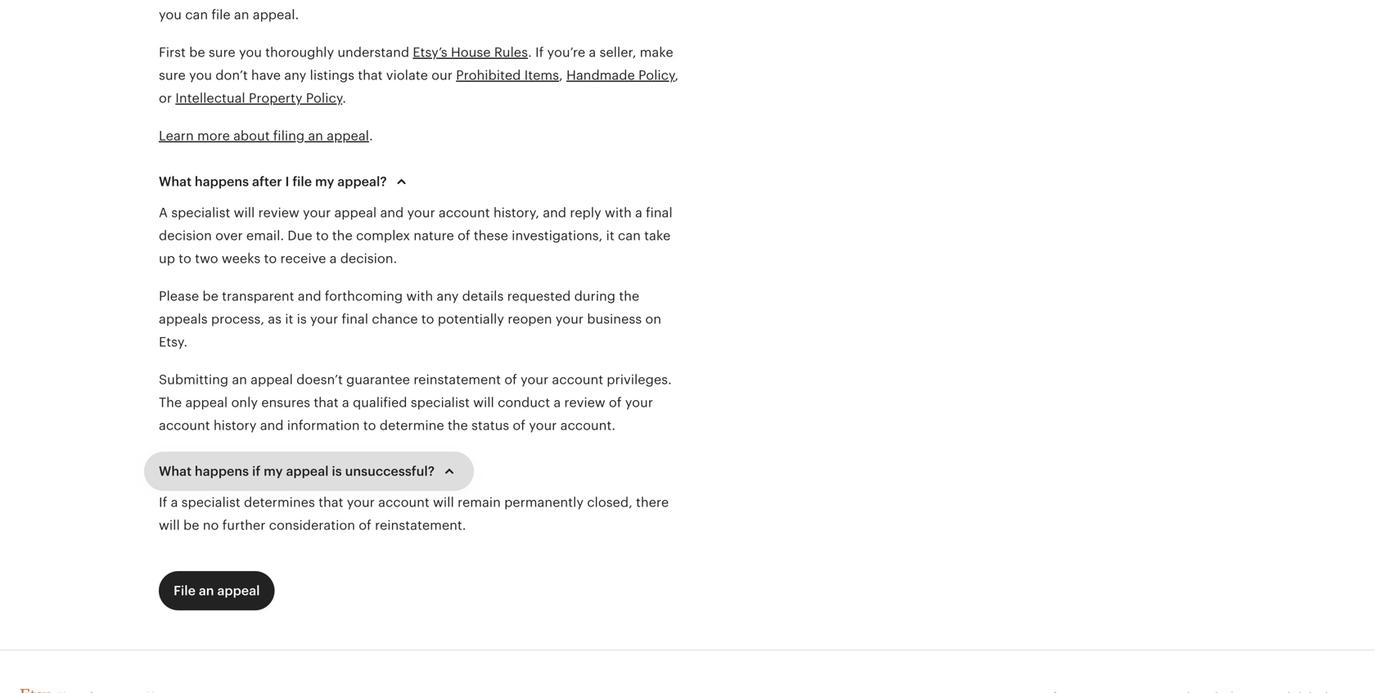 Task type: vqa. For each thing, say whether or not it's contained in the screenshot.
left Period
no



Task type: describe. For each thing, give the bounding box(es) containing it.
if a specialist determines that your account will remain permanently closed, there will be no further consideration of reinstatement.
[[159, 495, 669, 533]]

requested
[[507, 289, 571, 304]]

ensures
[[261, 396, 310, 410]]

a specialist will review your appeal and your account history, and reply with a final decision over email. due to the complex nature of these investigations, it can take up to two weeks to receive a decision.
[[159, 206, 673, 266]]

prohibited items , handmade policy
[[456, 68, 675, 83]]

what for what happens after i file my appeal?
[[159, 174, 192, 189]]

and up investigations,
[[543, 206, 567, 220]]

seller,
[[600, 45, 637, 60]]

it inside please be transparent and forthcoming with any details requested during the appeals process, as it is your final chance to potentially reopen your business on etsy.
[[285, 312, 293, 327]]

account down the
[[159, 418, 210, 433]]

on
[[646, 312, 662, 327]]

the inside submitting an appeal doesn't guarantee reinstatement of your account privileges. the appeal only ensures that a qualified specialist will conduct a review of your account history and information to determine the status of your account.
[[448, 418, 468, 433]]

submitting an appeal doesn't guarantee reinstatement of your account privileges. the appeal only ensures that a qualified specialist will conduct a review of your account history and information to determine the status of your account.
[[159, 373, 672, 433]]

take
[[644, 228, 671, 243]]

your up nature
[[407, 206, 435, 220]]

as
[[268, 312, 282, 327]]

qualified
[[353, 396, 407, 410]]

first
[[159, 45, 186, 60]]

more
[[197, 129, 230, 143]]

these
[[474, 228, 508, 243]]

appeal up appeal?
[[327, 129, 369, 143]]

of inside a specialist will review your appeal and your account history, and reply with a final decision over email. due to the complex nature of these investigations, it can take up to two weeks to receive a decision.
[[458, 228, 470, 243]]

permanently
[[504, 495, 584, 510]]

to right due on the left of the page
[[316, 228, 329, 243]]

1 , from the left
[[559, 68, 563, 83]]

0 vertical spatial sure
[[209, 45, 236, 60]]

consideration
[[269, 518, 355, 533]]

be for please
[[203, 289, 219, 304]]

if
[[252, 464, 261, 479]]

0 vertical spatial you
[[239, 45, 262, 60]]

of down conduct
[[513, 418, 526, 433]]

have
[[251, 68, 281, 83]]

determine
[[380, 418, 444, 433]]

etsy image
[[20, 689, 51, 694]]

the inside a specialist will review your appeal and your account history, and reply with a final decision over email. due to the complex nature of these investigations, it can take up to two weeks to receive a decision.
[[332, 228, 353, 243]]

appeal down submitting
[[185, 396, 228, 410]]

investigations,
[[512, 228, 603, 243]]

and inside please be transparent and forthcoming with any details requested during the appeals process, as it is your final chance to potentially reopen your business on etsy.
[[298, 289, 321, 304]]

your down conduct
[[529, 418, 557, 433]]

forthcoming
[[325, 289, 403, 304]]

no
[[203, 518, 219, 533]]

what happens if my appeal is unsuccessful? button
[[144, 452, 474, 491]]

rules
[[494, 45, 528, 60]]

weeks
[[222, 251, 261, 266]]

that inside . if you're a seller, make sure you don't have any listings that violate our
[[358, 68, 383, 83]]

an for submitting
[[232, 373, 247, 387]]

if inside "if a specialist determines that your account will remain permanently closed, there will be no further consideration of reinstatement."
[[159, 495, 167, 510]]

details
[[462, 289, 504, 304]]

decision
[[159, 228, 212, 243]]

appeal?
[[338, 174, 387, 189]]

1 vertical spatial .
[[342, 91, 346, 106]]

reinstatement.
[[375, 518, 466, 533]]

receive
[[280, 251, 326, 266]]

thoroughly
[[265, 45, 334, 60]]

a inside . if you're a seller, make sure you don't have any listings that violate our
[[589, 45, 596, 60]]

filing
[[273, 129, 305, 143]]

be inside "if a specialist determines that your account will remain permanently closed, there will be no further consideration of reinstatement."
[[183, 518, 199, 533]]

nature
[[414, 228, 454, 243]]

learn more about filing an appeal .
[[159, 129, 373, 143]]

please be transparent and forthcoming with any details requested during the appeals process, as it is your final chance to potentially reopen your business on etsy.
[[159, 289, 662, 350]]

and up complex
[[380, 206, 404, 220]]

our
[[432, 68, 453, 83]]

file an appeal
[[174, 584, 260, 599]]

please
[[159, 289, 199, 304]]

chance
[[372, 312, 418, 327]]

specialist inside "if a specialist determines that your account will remain permanently closed, there will be no further consideration of reinstatement."
[[182, 495, 241, 510]]

prohibited items link
[[456, 68, 559, 83]]

don't
[[216, 68, 248, 83]]

you're
[[547, 45, 586, 60]]

and inside submitting an appeal doesn't guarantee reinstatement of your account privileges. the appeal only ensures that a qualified specialist will conduct a review of your account history and information to determine the status of your account.
[[260, 418, 284, 433]]

will up reinstatement.
[[433, 495, 454, 510]]

to down email.
[[264, 251, 277, 266]]

the inside please be transparent and forthcoming with any details requested during the appeals process, as it is your final chance to potentially reopen your business on etsy.
[[619, 289, 640, 304]]

my inside dropdown button
[[264, 464, 283, 479]]

the
[[159, 396, 182, 410]]

is inside what happens if my appeal is unsuccessful? dropdown button
[[332, 464, 342, 479]]

history
[[214, 418, 257, 433]]

learn more about filing an appeal link
[[159, 129, 369, 143]]

further
[[222, 518, 266, 533]]

account inside "if a specialist determines that your account will remain permanently closed, there will be no further consideration of reinstatement."
[[378, 495, 430, 510]]

, or
[[159, 68, 679, 106]]

status
[[472, 418, 509, 433]]

your inside "if a specialist determines that your account will remain permanently closed, there will be no further consideration of reinstatement."
[[347, 495, 375, 510]]

handmade policy link
[[567, 68, 675, 83]]

final inside please be transparent and forthcoming with any details requested during the appeals process, as it is your final chance to potentially reopen your business on etsy.
[[342, 312, 369, 327]]

review inside a specialist will review your appeal and your account history, and reply with a final decision over email. due to the complex nature of these investigations, it can take up to two weeks to receive a decision.
[[258, 206, 300, 220]]

my inside dropdown button
[[315, 174, 334, 189]]

intellectual property policy link
[[175, 91, 342, 106]]

prohibited
[[456, 68, 521, 83]]

unsuccessful?
[[345, 464, 435, 479]]

remain
[[458, 495, 501, 510]]

due
[[288, 228, 312, 243]]

with inside a specialist will review your appeal and your account history, and reply with a final decision over email. due to the complex nature of these investigations, it can take up to two weeks to receive a decision.
[[605, 206, 632, 220]]

only
[[231, 396, 258, 410]]

there
[[636, 495, 669, 510]]

over
[[215, 228, 243, 243]]

intellectual property policy .
[[175, 91, 346, 106]]

learn
[[159, 129, 194, 143]]

review inside submitting an appeal doesn't guarantee reinstatement of your account privileges. the appeal only ensures that a qualified specialist will conduct a review of your account history and information to determine the status of your account.
[[565, 396, 606, 410]]

it inside a specialist will review your appeal and your account history, and reply with a final decision over email. due to the complex nature of these investigations, it can take up to two weeks to receive a decision.
[[606, 228, 615, 243]]

sure inside . if you're a seller, make sure you don't have any listings that violate our
[[159, 68, 186, 83]]



Task type: locate. For each thing, give the bounding box(es) containing it.
account up reinstatement.
[[378, 495, 430, 510]]

appeals
[[159, 312, 208, 327]]

privileges.
[[607, 373, 672, 387]]

2 horizontal spatial .
[[528, 45, 532, 60]]

. inside . if you're a seller, make sure you don't have any listings that violate our
[[528, 45, 532, 60]]

1 horizontal spatial final
[[646, 206, 673, 220]]

is inside please be transparent and forthcoming with any details requested during the appeals process, as it is your final chance to potentially reopen your business on etsy.
[[297, 312, 307, 327]]

appeal
[[327, 129, 369, 143], [334, 206, 377, 220], [251, 373, 293, 387], [185, 396, 228, 410], [286, 464, 329, 479], [217, 584, 260, 599]]

my
[[315, 174, 334, 189], [264, 464, 283, 479]]

to
[[316, 228, 329, 243], [179, 251, 192, 266], [264, 251, 277, 266], [422, 312, 434, 327], [363, 418, 376, 433]]

what happens if my appeal is unsuccessful?
[[159, 464, 435, 479]]

that up the consideration
[[319, 495, 343, 510]]

etsy.
[[159, 335, 188, 350]]

any up potentially
[[437, 289, 459, 304]]

appeal up determines
[[286, 464, 329, 479]]

2 vertical spatial specialist
[[182, 495, 241, 510]]

be for first
[[189, 45, 205, 60]]

after
[[252, 174, 282, 189]]

understand
[[338, 45, 409, 60]]

happens
[[195, 174, 249, 189], [195, 464, 249, 479]]

of up conduct
[[505, 373, 517, 387]]

0 horizontal spatial any
[[284, 68, 306, 83]]

guarantee
[[346, 373, 410, 387]]

i
[[285, 174, 289, 189]]

an
[[308, 129, 323, 143], [232, 373, 247, 387], [199, 584, 214, 599]]

1 horizontal spatial is
[[332, 464, 342, 479]]

an inside submitting an appeal doesn't guarantee reinstatement of your account privileges. the appeal only ensures that a qualified specialist will conduct a review of your account history and information to determine the status of your account.
[[232, 373, 247, 387]]

0 horizontal spatial if
[[159, 495, 167, 510]]

be left no
[[183, 518, 199, 533]]

0 vertical spatial it
[[606, 228, 615, 243]]

and
[[380, 206, 404, 220], [543, 206, 567, 220], [298, 289, 321, 304], [260, 418, 284, 433]]

will inside submitting an appeal doesn't guarantee reinstatement of your account privileges. the appeal only ensures that a qualified specialist will conduct a review of your account history and information to determine the status of your account.
[[473, 396, 494, 410]]

0 horizontal spatial it
[[285, 312, 293, 327]]

will up status
[[473, 396, 494, 410]]

etsy's
[[413, 45, 448, 60]]

account.
[[561, 418, 616, 433]]

0 vertical spatial the
[[332, 228, 353, 243]]

determines
[[244, 495, 315, 510]]

review up account.
[[565, 396, 606, 410]]

specialist down reinstatement
[[411, 396, 470, 410]]

of down privileges.
[[609, 396, 622, 410]]

0 horizontal spatial review
[[258, 206, 300, 220]]

1 vertical spatial any
[[437, 289, 459, 304]]

1 horizontal spatial you
[[239, 45, 262, 60]]

appeal up ensures
[[251, 373, 293, 387]]

0 vertical spatial final
[[646, 206, 673, 220]]

the left status
[[448, 418, 468, 433]]

your down unsuccessful?
[[347, 495, 375, 510]]

0 vertical spatial be
[[189, 45, 205, 60]]

, down you're on the left
[[559, 68, 563, 83]]

1 vertical spatial if
[[159, 495, 167, 510]]

file an appeal link
[[159, 572, 275, 611]]

, inside , or
[[675, 68, 679, 83]]

1 horizontal spatial .
[[369, 129, 373, 143]]

1 vertical spatial sure
[[159, 68, 186, 83]]

2 what from the top
[[159, 464, 192, 479]]

0 vertical spatial that
[[358, 68, 383, 83]]

will
[[234, 206, 255, 220], [473, 396, 494, 410], [433, 495, 454, 510], [159, 518, 180, 533]]

your up conduct
[[521, 373, 549, 387]]

specialist inside a specialist will review your appeal and your account history, and reply with a final decision over email. due to the complex nature of these investigations, it can take up to two weeks to receive a decision.
[[171, 206, 230, 220]]

property
[[249, 91, 303, 106]]

my right if
[[264, 464, 283, 479]]

make
[[640, 45, 674, 60]]

,
[[559, 68, 563, 83], [675, 68, 679, 83]]

will up over
[[234, 206, 255, 220]]

that inside "if a specialist determines that your account will remain permanently closed, there will be no further consideration of reinstatement."
[[319, 495, 343, 510]]

0 vertical spatial is
[[297, 312, 307, 327]]

0 vertical spatial .
[[528, 45, 532, 60]]

specialist up no
[[182, 495, 241, 510]]

0 horizontal spatial my
[[264, 464, 283, 479]]

reopen
[[508, 312, 552, 327]]

be
[[189, 45, 205, 60], [203, 289, 219, 304], [183, 518, 199, 533]]

1 horizontal spatial sure
[[209, 45, 236, 60]]

reinstatement
[[414, 373, 501, 387]]

history,
[[494, 206, 540, 220]]

appeal right file
[[217, 584, 260, 599]]

2 horizontal spatial the
[[619, 289, 640, 304]]

0 horizontal spatial you
[[189, 68, 212, 83]]

0 horizontal spatial final
[[342, 312, 369, 327]]

it right as
[[285, 312, 293, 327]]

intellectual
[[175, 91, 245, 106]]

the up business
[[619, 289, 640, 304]]

1 horizontal spatial ,
[[675, 68, 679, 83]]

0 vertical spatial what
[[159, 174, 192, 189]]

1 vertical spatial specialist
[[411, 396, 470, 410]]

is right as
[[297, 312, 307, 327]]

policy down make
[[639, 68, 675, 83]]

1 happens from the top
[[195, 174, 249, 189]]

the up decision.
[[332, 228, 353, 243]]

about
[[233, 129, 270, 143]]

with inside please be transparent and forthcoming with any details requested during the appeals process, as it is your final chance to potentially reopen your business on etsy.
[[406, 289, 433, 304]]

1 horizontal spatial if
[[535, 45, 544, 60]]

house
[[451, 45, 491, 60]]

and down the receive
[[298, 289, 321, 304]]

. up appeal?
[[369, 129, 373, 143]]

your down forthcoming
[[310, 312, 338, 327]]

account inside a specialist will review your appeal and your account history, and reply with a final decision over email. due to the complex nature of these investigations, it can take up to two weeks to receive a decision.
[[439, 206, 490, 220]]

you up have
[[239, 45, 262, 60]]

what happens after i file my appeal?
[[159, 174, 387, 189]]

0 horizontal spatial .
[[342, 91, 346, 106]]

happens for if
[[195, 464, 249, 479]]

that down "understand"
[[358, 68, 383, 83]]

a
[[159, 206, 168, 220]]

1 vertical spatial happens
[[195, 464, 249, 479]]

1 vertical spatial be
[[203, 289, 219, 304]]

items
[[525, 68, 559, 83]]

0 horizontal spatial ,
[[559, 68, 563, 83]]

an for file
[[199, 584, 214, 599]]

1 vertical spatial review
[[565, 396, 606, 410]]

what inside dropdown button
[[159, 174, 192, 189]]

potentially
[[438, 312, 504, 327]]

what inside dropdown button
[[159, 464, 192, 479]]

2 vertical spatial the
[[448, 418, 468, 433]]

final up take
[[646, 206, 673, 220]]

be right please
[[203, 289, 219, 304]]

during
[[574, 289, 616, 304]]

1 horizontal spatial with
[[605, 206, 632, 220]]

sure down first
[[159, 68, 186, 83]]

1 vertical spatial the
[[619, 289, 640, 304]]

be right first
[[189, 45, 205, 60]]

can
[[618, 228, 641, 243]]

1 horizontal spatial an
[[232, 373, 247, 387]]

with
[[605, 206, 632, 220], [406, 289, 433, 304]]

account
[[439, 206, 490, 220], [552, 373, 604, 387], [159, 418, 210, 433], [378, 495, 430, 510]]

specialist inside submitting an appeal doesn't guarantee reinstatement of your account privileges. the appeal only ensures that a qualified specialist will conduct a review of your account history and information to determine the status of your account.
[[411, 396, 470, 410]]

1 vertical spatial an
[[232, 373, 247, 387]]

. if you're a seller, make sure you don't have any listings that violate our
[[159, 45, 674, 83]]

process,
[[211, 312, 265, 327]]

a inside "if a specialist determines that your account will remain permanently closed, there will be no further consideration of reinstatement."
[[171, 495, 178, 510]]

is down information
[[332, 464, 342, 479]]

two
[[195, 251, 218, 266]]

any down thoroughly
[[284, 68, 306, 83]]

what
[[159, 174, 192, 189], [159, 464, 192, 479]]

0 vertical spatial if
[[535, 45, 544, 60]]

0 horizontal spatial with
[[406, 289, 433, 304]]

0 vertical spatial specialist
[[171, 206, 230, 220]]

1 vertical spatial my
[[264, 464, 283, 479]]

1 vertical spatial final
[[342, 312, 369, 327]]

account up these
[[439, 206, 490, 220]]

be inside please be transparent and forthcoming with any details requested during the appeals process, as it is your final chance to potentially reopen your business on etsy.
[[203, 289, 219, 304]]

to inside please be transparent and forthcoming with any details requested during the appeals process, as it is your final chance to potentially reopen your business on etsy.
[[422, 312, 434, 327]]

handmade
[[567, 68, 635, 83]]

0 horizontal spatial policy
[[306, 91, 342, 106]]

your down during
[[556, 312, 584, 327]]

file
[[293, 174, 312, 189]]

2 happens from the top
[[195, 464, 249, 479]]

what for what happens if my appeal is unsuccessful?
[[159, 464, 192, 479]]

an right file
[[199, 584, 214, 599]]

1 vertical spatial policy
[[306, 91, 342, 106]]

0 vertical spatial policy
[[639, 68, 675, 83]]

0 vertical spatial my
[[315, 174, 334, 189]]

of right the consideration
[[359, 518, 372, 533]]

2 horizontal spatial an
[[308, 129, 323, 143]]

sure up 'don't'
[[209, 45, 236, 60]]

happens left if
[[195, 464, 249, 479]]

what up a
[[159, 174, 192, 189]]

listings
[[310, 68, 355, 83]]

happens left "after"
[[195, 174, 249, 189]]

business
[[587, 312, 642, 327]]

of inside "if a specialist determines that your account will remain permanently closed, there will be no further consideration of reinstatement."
[[359, 518, 372, 533]]

2 vertical spatial be
[[183, 518, 199, 533]]

appeal inside a specialist will review your appeal and your account history, and reply with a final decision over email. due to the complex nature of these investigations, it can take up to two weeks to receive a decision.
[[334, 206, 377, 220]]

0 vertical spatial an
[[308, 129, 323, 143]]

1 horizontal spatial policy
[[639, 68, 675, 83]]

or
[[159, 91, 172, 106]]

an right filing
[[308, 129, 323, 143]]

is
[[297, 312, 307, 327], [332, 464, 342, 479]]

.
[[528, 45, 532, 60], [342, 91, 346, 106], [369, 129, 373, 143]]

closed,
[[587, 495, 633, 510]]

it
[[606, 228, 615, 243], [285, 312, 293, 327]]

0 vertical spatial with
[[605, 206, 632, 220]]

if
[[535, 45, 544, 60], [159, 495, 167, 510]]

1 horizontal spatial it
[[606, 228, 615, 243]]

1 horizontal spatial my
[[315, 174, 334, 189]]

0 vertical spatial review
[[258, 206, 300, 220]]

review up email.
[[258, 206, 300, 220]]

complex
[[356, 228, 410, 243]]

an up 'only'
[[232, 373, 247, 387]]

and down ensures
[[260, 418, 284, 433]]

0 horizontal spatial an
[[199, 584, 214, 599]]

final inside a specialist will review your appeal and your account history, and reply with a final decision over email. due to the complex nature of these investigations, it can take up to two weeks to receive a decision.
[[646, 206, 673, 220]]

2 vertical spatial an
[[199, 584, 214, 599]]

that
[[358, 68, 383, 83], [314, 396, 339, 410], [319, 495, 343, 510]]

with up the can
[[605, 206, 632, 220]]

. down listings
[[342, 91, 346, 106]]

to right up
[[179, 251, 192, 266]]

to right the chance
[[422, 312, 434, 327]]

2 vertical spatial that
[[319, 495, 343, 510]]

0 horizontal spatial sure
[[159, 68, 186, 83]]

0 horizontal spatial the
[[332, 228, 353, 243]]

transparent
[[222, 289, 294, 304]]

1 vertical spatial you
[[189, 68, 212, 83]]

you
[[239, 45, 262, 60], [189, 68, 212, 83]]

specialist up the decision
[[171, 206, 230, 220]]

policy down listings
[[306, 91, 342, 106]]

first be sure you thoroughly understand etsy's house rules
[[159, 45, 528, 60]]

0 horizontal spatial is
[[297, 312, 307, 327]]

you inside . if you're a seller, make sure you don't have any listings that violate our
[[189, 68, 212, 83]]

of left these
[[458, 228, 470, 243]]

any inside . if you're a seller, make sure you don't have any listings that violate our
[[284, 68, 306, 83]]

a
[[589, 45, 596, 60], [635, 206, 643, 220], [330, 251, 337, 266], [342, 396, 349, 410], [554, 396, 561, 410], [171, 495, 178, 510]]

will left no
[[159, 518, 180, 533]]

submitting
[[159, 373, 229, 387]]

file
[[174, 584, 196, 599]]

final
[[646, 206, 673, 220], [342, 312, 369, 327]]

to down qualified on the left bottom of the page
[[363, 418, 376, 433]]

0 vertical spatial happens
[[195, 174, 249, 189]]

1 horizontal spatial review
[[565, 396, 606, 410]]

0 vertical spatial any
[[284, 68, 306, 83]]

decision.
[[340, 251, 397, 266]]

will inside a specialist will review your appeal and your account history, and reply with a final decision over email. due to the complex nature of these investigations, it can take up to two weeks to receive a decision.
[[234, 206, 255, 220]]

it left the can
[[606, 228, 615, 243]]

up
[[159, 251, 175, 266]]

if inside . if you're a seller, make sure you don't have any listings that violate our
[[535, 45, 544, 60]]

final down forthcoming
[[342, 312, 369, 327]]

1 vertical spatial it
[[285, 312, 293, 327]]

of
[[458, 228, 470, 243], [505, 373, 517, 387], [609, 396, 622, 410], [513, 418, 526, 433], [359, 518, 372, 533]]

that inside submitting an appeal doesn't guarantee reinstatement of your account privileges. the appeal only ensures that a qualified specialist will conduct a review of your account history and information to determine the status of your account.
[[314, 396, 339, 410]]

information
[[287, 418, 360, 433]]

1 vertical spatial that
[[314, 396, 339, 410]]

your up due on the left of the page
[[303, 206, 331, 220]]

1 horizontal spatial the
[[448, 418, 468, 433]]

1 vertical spatial is
[[332, 464, 342, 479]]

1 vertical spatial with
[[406, 289, 433, 304]]

you up the "intellectual"
[[189, 68, 212, 83]]

etsy's house rules link
[[413, 45, 528, 60]]

that up information
[[314, 396, 339, 410]]

my right file
[[315, 174, 334, 189]]

1 vertical spatial what
[[159, 464, 192, 479]]

2 vertical spatial .
[[369, 129, 373, 143]]

account up account.
[[552, 373, 604, 387]]

any inside please be transparent and forthcoming with any details requested during the appeals process, as it is your final chance to potentially reopen your business on etsy.
[[437, 289, 459, 304]]

happens inside dropdown button
[[195, 464, 249, 479]]

what down the
[[159, 464, 192, 479]]

to inside submitting an appeal doesn't guarantee reinstatement of your account privileges. the appeal only ensures that a qualified specialist will conduct a review of your account history and information to determine the status of your account.
[[363, 418, 376, 433]]

1 what from the top
[[159, 174, 192, 189]]

your down privileges.
[[625, 396, 653, 410]]

with up the chance
[[406, 289, 433, 304]]

conduct
[[498, 396, 550, 410]]

1 horizontal spatial any
[[437, 289, 459, 304]]

specialist
[[171, 206, 230, 220], [411, 396, 470, 410], [182, 495, 241, 510]]

review
[[258, 206, 300, 220], [565, 396, 606, 410]]

your
[[303, 206, 331, 220], [407, 206, 435, 220], [310, 312, 338, 327], [556, 312, 584, 327], [521, 373, 549, 387], [625, 396, 653, 410], [529, 418, 557, 433], [347, 495, 375, 510]]

appeal down appeal?
[[334, 206, 377, 220]]

, right "handmade" at the top of page
[[675, 68, 679, 83]]

what happens after i file my appeal? button
[[144, 162, 426, 201]]

happens inside dropdown button
[[195, 174, 249, 189]]

. up the items
[[528, 45, 532, 60]]

doesn't
[[297, 373, 343, 387]]

reply
[[570, 206, 602, 220]]

happens for after
[[195, 174, 249, 189]]

policy
[[639, 68, 675, 83], [306, 91, 342, 106]]

appeal inside dropdown button
[[286, 464, 329, 479]]

2 , from the left
[[675, 68, 679, 83]]



